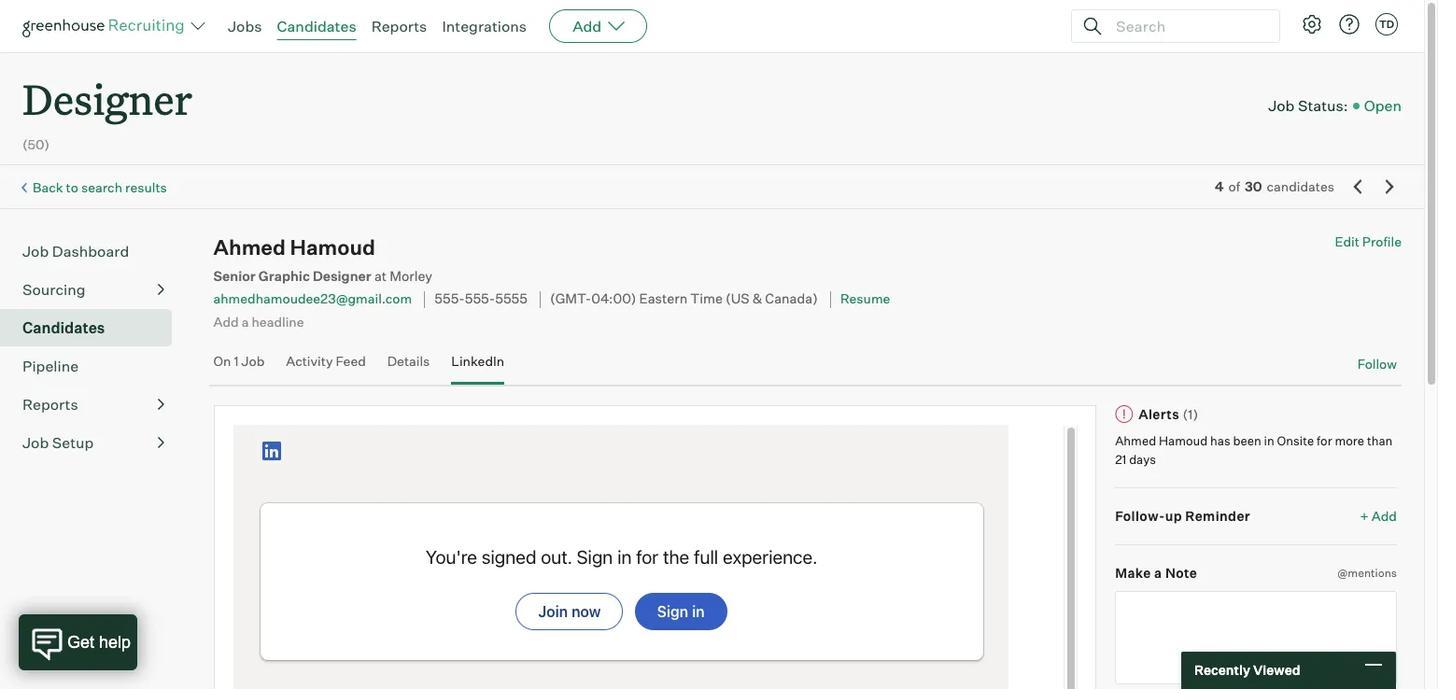 Task type: vqa. For each thing, say whether or not it's contained in the screenshot.
Only Excel and CSV files can be uploaded. Learn More.
no



Task type: locate. For each thing, give the bounding box(es) containing it.
results
[[125, 179, 167, 195]]

job for job setup
[[22, 434, 49, 452]]

job dashboard
[[22, 242, 129, 261]]

graphic
[[259, 268, 310, 285]]

0 horizontal spatial hamoud
[[290, 235, 375, 260]]

activity
[[286, 353, 333, 369]]

reports link up job setup link
[[22, 393, 164, 416]]

1 horizontal spatial reports link
[[371, 17, 427, 35]]

0 horizontal spatial candidates link
[[22, 317, 164, 339]]

(50)
[[22, 137, 49, 152]]

1 vertical spatial reports link
[[22, 393, 164, 416]]

candidates
[[277, 17, 356, 35], [22, 319, 105, 337]]

td
[[1379, 18, 1395, 31]]

ahmed up days
[[1115, 433, 1156, 448]]

status:
[[1298, 96, 1348, 115]]

add inside popup button
[[573, 17, 602, 35]]

(us
[[726, 291, 750, 308]]

td button
[[1372, 9, 1402, 39]]

a left headline
[[242, 314, 249, 330]]

hamoud up 'ahmedhamoudee23@gmail.com' link
[[290, 235, 375, 260]]

0 vertical spatial designer
[[22, 71, 192, 126]]

job right 1
[[242, 353, 265, 369]]

pipeline link
[[22, 355, 164, 378]]

1 horizontal spatial ahmed
[[1115, 433, 1156, 448]]

2 horizontal spatial add
[[1372, 508, 1397, 524]]

0 horizontal spatial add
[[213, 314, 239, 330]]

job
[[1269, 96, 1295, 115], [22, 242, 49, 261], [242, 353, 265, 369], [22, 434, 49, 452]]

555- left 5555
[[435, 291, 465, 308]]

follow
[[1358, 356, 1397, 372]]

sourcing link
[[22, 279, 164, 301]]

4
[[1215, 179, 1224, 194]]

search
[[81, 179, 122, 195]]

reports link left integrations
[[371, 17, 427, 35]]

hamoud inside ahmed hamoud has been in onsite for more than 21 days
[[1159, 433, 1208, 448]]

ahmed inside ahmed hamoud has been in onsite for more than 21 days
[[1115, 433, 1156, 448]]

job left setup
[[22, 434, 49, 452]]

1 horizontal spatial candidates
[[277, 17, 356, 35]]

candidates down the sourcing
[[22, 319, 105, 337]]

make
[[1115, 565, 1151, 581]]

1 vertical spatial reports
[[22, 395, 78, 414]]

feed
[[336, 353, 366, 369]]

0 vertical spatial reports link
[[371, 17, 427, 35]]

resume
[[841, 291, 890, 307]]

0 vertical spatial a
[[242, 314, 249, 330]]

job status:
[[1269, 96, 1348, 115]]

1 vertical spatial add
[[213, 314, 239, 330]]

0 vertical spatial hamoud
[[290, 235, 375, 260]]

ahmed inside ahmed hamoud senior graphic designer at morley
[[213, 235, 286, 260]]

1 vertical spatial candidates link
[[22, 317, 164, 339]]

linkedin
[[451, 353, 505, 369]]

+ add
[[1360, 508, 1397, 524]]

greenhouse recruiting image
[[22, 15, 191, 37]]

follow link
[[1358, 355, 1397, 373]]

1 horizontal spatial designer
[[313, 268, 372, 285]]

activity feed link
[[286, 353, 366, 380]]

add a headline
[[213, 314, 304, 330]]

candidates link up pipeline link
[[22, 317, 164, 339]]

been
[[1233, 433, 1262, 448]]

0 horizontal spatial reports
[[22, 395, 78, 414]]

None text field
[[1115, 591, 1397, 685]]

morley
[[390, 268, 432, 285]]

1 vertical spatial designer
[[313, 268, 372, 285]]

eastern
[[639, 291, 688, 308]]

a left note
[[1155, 565, 1162, 581]]

add
[[573, 17, 602, 35], [213, 314, 239, 330], [1372, 508, 1397, 524]]

(gmt-
[[550, 291, 591, 308]]

0 horizontal spatial a
[[242, 314, 249, 330]]

back to search results link
[[33, 179, 167, 195]]

a for make
[[1155, 565, 1162, 581]]

open
[[1364, 96, 1402, 115]]

on 1 job
[[213, 353, 265, 369]]

recently
[[1195, 662, 1251, 678]]

a
[[242, 314, 249, 330], [1155, 565, 1162, 581]]

jobs
[[228, 17, 262, 35]]

edit profile link
[[1335, 234, 1402, 250]]

1 horizontal spatial hamoud
[[1159, 433, 1208, 448]]

reports left integrations
[[371, 17, 427, 35]]

ahmed
[[213, 235, 286, 260], [1115, 433, 1156, 448]]

setup
[[52, 434, 94, 452]]

resume link
[[841, 291, 890, 307]]

details link
[[387, 353, 430, 380]]

0 vertical spatial ahmed
[[213, 235, 286, 260]]

1 vertical spatial a
[[1155, 565, 1162, 581]]

1 horizontal spatial add
[[573, 17, 602, 35]]

0 vertical spatial candidates
[[277, 17, 356, 35]]

alerts
[[1139, 406, 1180, 422]]

job for job dashboard
[[22, 242, 49, 261]]

job up the sourcing
[[22, 242, 49, 261]]

555-
[[435, 291, 465, 308], [465, 291, 495, 308]]

profile
[[1363, 234, 1402, 250]]

designer down greenhouse recruiting image
[[22, 71, 192, 126]]

1 vertical spatial candidates
[[22, 319, 105, 337]]

reminder
[[1186, 508, 1251, 524]]

hamoud inside ahmed hamoud senior graphic designer at morley
[[290, 235, 375, 260]]

job left 'status:'
[[1269, 96, 1295, 115]]

555- up linkedin at the bottom of page
[[465, 291, 495, 308]]

1 horizontal spatial a
[[1155, 565, 1162, 581]]

in
[[1264, 433, 1275, 448]]

0 vertical spatial reports
[[371, 17, 427, 35]]

1 vertical spatial hamoud
[[1159, 433, 1208, 448]]

edit
[[1335, 234, 1360, 250]]

add for add
[[573, 17, 602, 35]]

0 horizontal spatial designer
[[22, 71, 192, 126]]

0 horizontal spatial ahmed
[[213, 235, 286, 260]]

hamoud
[[290, 235, 375, 260], [1159, 433, 1208, 448]]

candidates link
[[277, 17, 356, 35], [22, 317, 164, 339]]

candidates right the jobs
[[277, 17, 356, 35]]

0 vertical spatial candidates link
[[277, 17, 356, 35]]

2 555- from the left
[[465, 291, 495, 308]]

integrations link
[[442, 17, 527, 35]]

details
[[387, 353, 430, 369]]

integrations
[[442, 17, 527, 35]]

job setup link
[[22, 432, 164, 454]]

0 vertical spatial add
[[573, 17, 602, 35]]

hamoud down (1)
[[1159, 433, 1208, 448]]

ahmed hamoud senior graphic designer at morley
[[213, 235, 432, 285]]

designer up 'ahmedhamoudee23@gmail.com' link
[[313, 268, 372, 285]]

configure image
[[1301, 13, 1324, 35]]

candidates link right the jobs
[[277, 17, 356, 35]]

on
[[213, 353, 231, 369]]

0 horizontal spatial candidates
[[22, 319, 105, 337]]

designer link
[[22, 52, 192, 130]]

reports down the pipeline
[[22, 395, 78, 414]]

at
[[374, 268, 387, 285]]

2 vertical spatial add
[[1372, 508, 1397, 524]]

ahmed up senior
[[213, 235, 286, 260]]

1 vertical spatial ahmed
[[1115, 433, 1156, 448]]

more
[[1335, 433, 1365, 448]]

1
[[234, 353, 239, 369]]

make a note
[[1115, 565, 1198, 581]]

5555
[[495, 291, 528, 308]]



Task type: describe. For each thing, give the bounding box(es) containing it.
has
[[1211, 433, 1231, 448]]

headline
[[252, 314, 304, 330]]

designer inside ahmed hamoud senior graphic designer at morley
[[313, 268, 372, 285]]

+ add link
[[1360, 507, 1397, 525]]

ahmed for ahmed hamoud senior graphic designer at morley
[[213, 235, 286, 260]]

candidates
[[1267, 179, 1335, 194]]

a for add
[[242, 314, 249, 330]]

on 1 job link
[[213, 353, 265, 380]]

jobs link
[[228, 17, 262, 35]]

dashboard
[[52, 242, 129, 261]]

@mentions link
[[1338, 564, 1397, 582]]

1 horizontal spatial reports
[[371, 17, 427, 35]]

alerts (1)
[[1139, 406, 1199, 422]]

555-555-5555
[[435, 291, 528, 308]]

to
[[66, 179, 78, 195]]

(gmt-04:00) eastern time (us & canada)
[[550, 291, 818, 308]]

onsite
[[1277, 433, 1314, 448]]

add for add a headline
[[213, 314, 239, 330]]

than
[[1367, 433, 1393, 448]]

21
[[1115, 452, 1127, 467]]

linkedin link
[[451, 353, 505, 380]]

@mentions
[[1338, 566, 1397, 580]]

pipeline
[[22, 357, 79, 376]]

&
[[753, 291, 762, 308]]

ahmed hamoud has been in onsite for more than 21 days
[[1115, 433, 1393, 467]]

back to search results
[[33, 179, 167, 195]]

follow-up reminder
[[1115, 508, 1251, 524]]

days
[[1129, 452, 1156, 467]]

ahmedhamoudee23@gmail.com
[[213, 291, 412, 307]]

canada)
[[765, 291, 818, 308]]

add button
[[549, 9, 647, 43]]

note
[[1166, 565, 1198, 581]]

of
[[1229, 179, 1240, 194]]

job dashboard link
[[22, 240, 164, 263]]

4 of 30 candidates
[[1215, 179, 1335, 194]]

30
[[1245, 179, 1262, 194]]

ahmed for ahmed hamoud has been in onsite for more than 21 days
[[1115, 433, 1156, 448]]

(1)
[[1183, 406, 1199, 422]]

viewed
[[1253, 662, 1301, 678]]

Search text field
[[1111, 13, 1263, 40]]

04:00)
[[591, 291, 636, 308]]

follow-
[[1115, 508, 1165, 524]]

1 horizontal spatial candidates link
[[277, 17, 356, 35]]

up
[[1165, 508, 1182, 524]]

job setup
[[22, 434, 94, 452]]

td button
[[1376, 13, 1398, 35]]

recently viewed
[[1195, 662, 1301, 678]]

1 555- from the left
[[435, 291, 465, 308]]

0 horizontal spatial reports link
[[22, 393, 164, 416]]

job for job status:
[[1269, 96, 1295, 115]]

activity feed
[[286, 353, 366, 369]]

senior
[[213, 268, 256, 285]]

hamoud for ahmed hamoud senior graphic designer at morley
[[290, 235, 375, 260]]

+
[[1360, 508, 1369, 524]]

back
[[33, 179, 63, 195]]

edit profile
[[1335, 234, 1402, 250]]

sourcing
[[22, 280, 86, 299]]

hamoud for ahmed hamoud has been in onsite for more than 21 days
[[1159, 433, 1208, 448]]

time
[[691, 291, 723, 308]]

for
[[1317, 433, 1333, 448]]

ahmedhamoudee23@gmail.com link
[[213, 291, 412, 307]]



